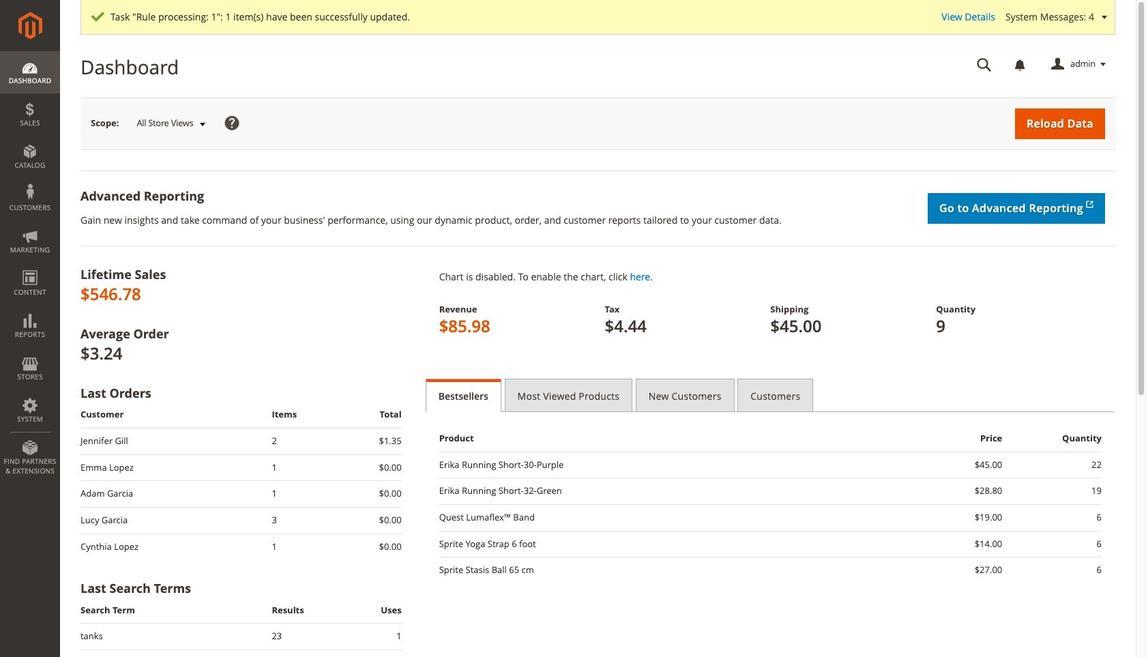 Task type: describe. For each thing, give the bounding box(es) containing it.
magento admin panel image
[[18, 12, 42, 40]]



Task type: locate. For each thing, give the bounding box(es) containing it.
tab list
[[426, 379, 1116, 412]]

menu bar
[[0, 51, 60, 483]]

None text field
[[968, 53, 1002, 76]]



